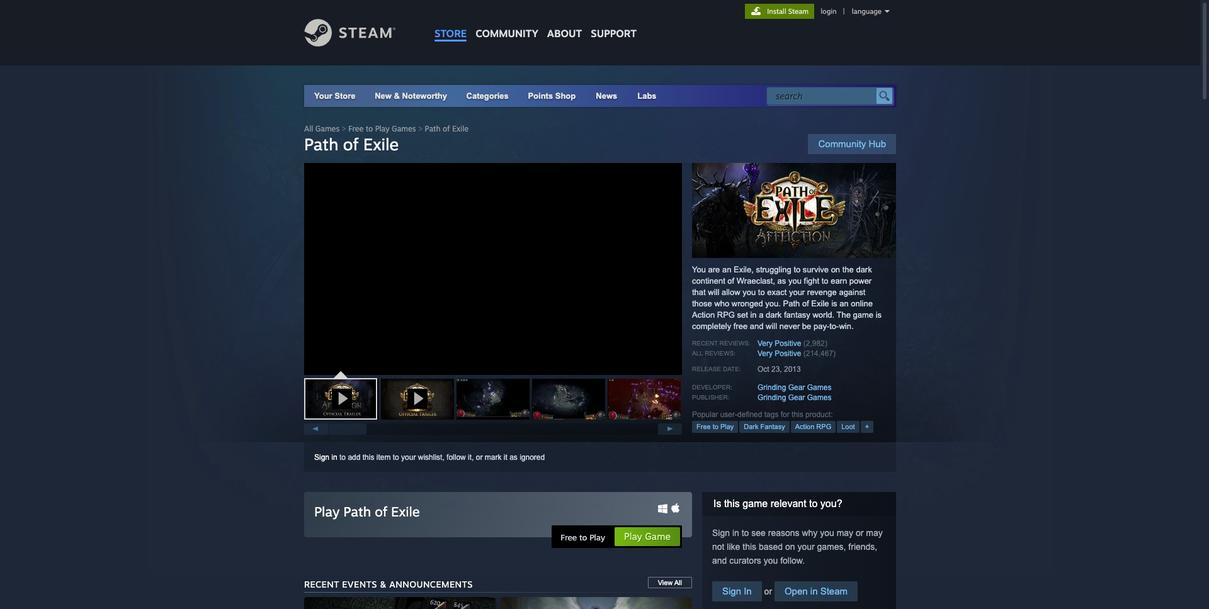 Task type: vqa. For each thing, say whether or not it's contained in the screenshot.
'Learn'
no



Task type: describe. For each thing, give the bounding box(es) containing it.
recent for recent reviews:
[[692, 340, 718, 347]]

new
[[375, 91, 392, 101]]

win.
[[839, 322, 854, 331]]

0 vertical spatial an
[[722, 265, 732, 275]]

it
[[504, 454, 508, 462]]

events
[[342, 580, 377, 590]]

install steam
[[767, 7, 809, 16]]

language
[[852, 7, 882, 16]]

store link
[[430, 0, 471, 46]]

announcements
[[389, 580, 473, 590]]

oct
[[758, 365, 770, 374]]

in inside you are an exile, struggling to survive on the dark continent of wraeclast, as you fight to earn power that will allow you to exact your revenge against those who wronged you. path of exile is an online action rpg set in a dark fantasy world. the game is completely free and will never be pay-to-win.
[[751, 311, 757, 320]]

1 horizontal spatial will
[[766, 322, 777, 331]]

grinding gear games link for developer:
[[758, 384, 832, 392]]

your
[[314, 91, 332, 101]]

1 horizontal spatial all
[[674, 580, 682, 587]]

sign in
[[723, 586, 752, 597]]

all reviews:
[[692, 350, 736, 357]]

categories link
[[467, 91, 509, 101]]

play game
[[624, 531, 671, 543]]

very positive (214,467)
[[758, 350, 836, 358]]

|
[[843, 7, 845, 16]]

of up fantasy
[[802, 299, 809, 309]]

in for open in steam
[[811, 586, 818, 597]]

against
[[839, 288, 866, 297]]

of down free to play games link
[[343, 134, 359, 154]]

the
[[843, 265, 854, 275]]

noteworthy
[[402, 91, 447, 101]]

store
[[335, 91, 356, 101]]

of up allow
[[728, 277, 735, 286]]

action inside action rpg link
[[795, 423, 815, 431]]

struggling
[[756, 265, 792, 275]]

is
[[714, 499, 722, 510]]

follow
[[447, 454, 466, 462]]

your store link
[[314, 91, 356, 101]]

23,
[[772, 365, 782, 374]]

recent events & announcements
[[304, 580, 473, 590]]

friends,
[[849, 542, 878, 552]]

allow
[[722, 288, 741, 297]]

(2,982)
[[804, 340, 828, 348]]

publisher:
[[692, 394, 730, 401]]

link to the steam homepage image
[[304, 19, 415, 47]]

survive
[[803, 265, 829, 275]]

play game link
[[614, 527, 681, 547]]

action rpg link
[[791, 421, 836, 433]]

follow.
[[781, 556, 805, 566]]

date:
[[723, 366, 741, 373]]

game inside you are an exile, struggling to survive on the dark continent of wraeclast, as you fight to earn power that will allow you to exact your revenge against those who wronged you. path of exile is an online action rpg set in a dark fantasy world. the game is completely free and will never be pay-to-win.
[[853, 311, 874, 320]]

completely
[[692, 322, 731, 331]]

play down "user-"
[[721, 423, 734, 431]]

and inside you are an exile, struggling to survive on the dark continent of wraeclast, as you fight to earn power that will allow you to exact your revenge against those who wronged you. path of exile is an online action rpg set in a dark fantasy world. the game is completely free and will never be pay-to-win.
[[750, 322, 764, 331]]

of down 'item'
[[375, 504, 387, 520]]

on inside "sign in to see reasons why you may or may not like this based on your games, friends, and curators you follow."
[[785, 542, 795, 552]]

those
[[692, 299, 712, 309]]

exile down sign in to add this item to your wishlist, follow it, or mark it as ignored in the bottom of the page
[[391, 504, 420, 520]]

sign for sign in to add this item to your wishlist, follow it, or mark it as ignored
[[314, 454, 329, 462]]

1 horizontal spatial steam
[[821, 586, 848, 597]]

labs link
[[628, 85, 667, 107]]

play left play game "link"
[[590, 533, 605, 543]]

product:
[[806, 411, 833, 420]]

positive for (2,982)
[[775, 340, 801, 348]]

global menu navigation
[[430, 0, 641, 46]]

for
[[781, 411, 790, 420]]

loot
[[842, 423, 855, 431]]

reasons
[[768, 528, 800, 539]]

path down 'noteworthy'
[[425, 124, 441, 134]]

login
[[821, 7, 837, 16]]

community hub link
[[808, 134, 896, 154]]

and inside "sign in to see reasons why you may or may not like this based on your games, friends, and curators you follow."
[[712, 556, 727, 566]]

item
[[377, 454, 391, 462]]

search search field
[[776, 88, 874, 105]]

grinding gear games link for publisher:
[[758, 394, 832, 403]]

path of exile
[[304, 134, 399, 154]]

world.
[[813, 311, 835, 320]]

0 horizontal spatial game
[[743, 499, 768, 510]]

play down new
[[375, 124, 390, 134]]

0 horizontal spatial free
[[348, 124, 364, 134]]

it,
[[468, 454, 474, 462]]

path of exile link
[[425, 124, 469, 134]]

hub
[[869, 139, 886, 149]]

in
[[744, 586, 752, 597]]

categories
[[467, 91, 509, 101]]

very for very positive (2,982)
[[758, 340, 773, 348]]

sign in link
[[314, 454, 337, 462]]

you left the fight
[[789, 277, 802, 286]]

sign for sign in
[[723, 586, 741, 597]]

news link
[[586, 85, 628, 107]]

of down 'noteworthy'
[[443, 124, 450, 134]]

0 horizontal spatial free to play
[[561, 533, 605, 543]]

to inside "sign in to see reasons why you may or may not like this based on your games, friends, and curators you follow."
[[742, 528, 749, 539]]

1 horizontal spatial an
[[840, 299, 849, 309]]

new & noteworthy link
[[375, 91, 447, 101]]

you down based
[[764, 556, 778, 566]]

release date:
[[692, 366, 741, 373]]

on inside you are an exile, struggling to survive on the dark continent of wraeclast, as you fight to earn power that will allow you to exact your revenge against those who wronged you. path of exile is an online action rpg set in a dark fantasy world. the game is completely free and will never be pay-to-win.
[[831, 265, 840, 275]]

user-
[[720, 411, 738, 420]]

0 vertical spatial or
[[476, 454, 483, 462]]

exile inside you are an exile, struggling to survive on the dark continent of wraeclast, as you fight to earn power that will allow you to exact your revenge against those who wronged you. path of exile is an online action rpg set in a dark fantasy world. the game is completely free and will never be pay-to-win.
[[812, 299, 829, 309]]

points
[[528, 91, 553, 101]]

0 horizontal spatial &
[[380, 580, 387, 590]]

open in steam
[[785, 586, 848, 597]]

you up the games,
[[820, 528, 834, 539]]

support link
[[587, 0, 641, 43]]

developer:
[[692, 384, 733, 391]]

game
[[645, 531, 671, 543]]

revenge
[[807, 288, 837, 297]]

about link
[[543, 0, 587, 43]]

all games > free to play games > path of exile
[[304, 124, 469, 134]]

dark fantasy link
[[740, 421, 790, 433]]

see
[[752, 528, 766, 539]]

gear for publisher:
[[788, 394, 805, 403]]

popular user-defined tags for this product:
[[692, 411, 833, 420]]

to-
[[830, 322, 839, 331]]

open in steam link
[[775, 582, 858, 602]]

grinding gear games for developer:
[[758, 384, 832, 392]]

free to play games link
[[348, 124, 416, 134]]

this inside "sign in to see reasons why you may or may not like this based on your games, friends, and curators you follow."
[[743, 542, 757, 552]]

path inside you are an exile, struggling to survive on the dark continent of wraeclast, as you fight to earn power that will allow you to exact your revenge against those who wronged you. path of exile is an online action rpg set in a dark fantasy world. the game is completely free and will never be pay-to-win.
[[783, 299, 800, 309]]

news
[[596, 91, 617, 101]]

action rpg
[[795, 423, 832, 431]]

reviews: for very positive (2,982)
[[720, 340, 751, 347]]

grinding gear games for publisher:
[[758, 394, 832, 403]]

online
[[851, 299, 873, 309]]



Task type: locate. For each thing, give the bounding box(es) containing it.
you
[[692, 265, 706, 275]]

1 vertical spatial grinding
[[758, 394, 786, 403]]

your inside "sign in to see reasons why you may or may not like this based on your games, friends, and curators you follow."
[[798, 542, 815, 552]]

1 vertical spatial reviews:
[[705, 350, 736, 357]]

2 may from the left
[[866, 528, 883, 539]]

recent left events
[[304, 580, 339, 590]]

grinding up tags
[[758, 394, 786, 403]]

sign inside "sign in to see reasons why you may or may not like this based on your games, friends, and curators you follow."
[[712, 528, 730, 539]]

game down online
[[853, 311, 874, 320]]

grinding for developer:
[[758, 384, 786, 392]]

exile down categories "link"
[[452, 124, 469, 134]]

your
[[789, 288, 805, 297], [401, 454, 416, 462], [798, 542, 815, 552]]

1 vertical spatial game
[[743, 499, 768, 510]]

as right it
[[510, 454, 518, 462]]

1 gear from the top
[[788, 384, 805, 392]]

play inside "link"
[[624, 531, 642, 543]]

0 horizontal spatial >
[[342, 124, 346, 134]]

dark
[[856, 265, 872, 275], [766, 311, 782, 320]]

points shop
[[528, 91, 576, 101]]

all games link
[[304, 124, 340, 134]]

grinding for publisher:
[[758, 394, 786, 403]]

action inside you are an exile, struggling to survive on the dark continent of wraeclast, as you fight to earn power that will allow you to exact your revenge against those who wronged you. path of exile is an online action rpg set in a dark fantasy world. the game is completely free and will never be pay-to-win.
[[692, 311, 715, 320]]

0 vertical spatial grinding gear games
[[758, 384, 832, 392]]

grinding gear games link down 2013
[[758, 384, 832, 392]]

1 vertical spatial sign
[[712, 528, 730, 539]]

0 vertical spatial and
[[750, 322, 764, 331]]

2 > from the left
[[418, 124, 423, 134]]

1 positive from the top
[[775, 340, 801, 348]]

positive up very positive (214,467)
[[775, 340, 801, 348]]

that
[[692, 288, 706, 297]]

2 positive from the top
[[775, 350, 801, 358]]

>
[[342, 124, 346, 134], [418, 124, 423, 134]]

grinding
[[758, 384, 786, 392], [758, 394, 786, 403]]

fantasy
[[784, 311, 811, 320]]

2013
[[784, 365, 801, 374]]

will left never
[[766, 322, 777, 331]]

on up earn
[[831, 265, 840, 275]]

2 grinding from the top
[[758, 394, 786, 403]]

0 horizontal spatial an
[[722, 265, 732, 275]]

view all
[[658, 580, 682, 587]]

free
[[734, 322, 748, 331]]

your left wishlist,
[[401, 454, 416, 462]]

2 horizontal spatial free
[[697, 423, 711, 431]]

positive for (214,467)
[[775, 350, 801, 358]]

& right events
[[380, 580, 387, 590]]

1 vertical spatial steam
[[821, 586, 848, 597]]

0 vertical spatial rpg
[[717, 311, 735, 320]]

& right new
[[394, 91, 400, 101]]

is right the
[[876, 311, 882, 320]]

reviews: down recent reviews:
[[705, 350, 736, 357]]

0 horizontal spatial on
[[785, 542, 795, 552]]

install
[[767, 7, 787, 16]]

will down continent
[[708, 288, 720, 297]]

set
[[737, 311, 748, 320]]

1 > from the left
[[342, 124, 346, 134]]

steam
[[789, 7, 809, 16], [821, 586, 848, 597]]

path up fantasy
[[783, 299, 800, 309]]

add
[[348, 454, 361, 462]]

0 vertical spatial dark
[[856, 265, 872, 275]]

0 horizontal spatial action
[[692, 311, 715, 320]]

rpg inside you are an exile, struggling to survive on the dark continent of wraeclast, as you fight to earn power that will allow you to exact your revenge against those who wronged you. path of exile is an online action rpg set in a dark fantasy world. the game is completely free and will never be pay-to-win.
[[717, 311, 735, 320]]

reviews: for very positive (214,467)
[[705, 350, 736, 357]]

0 vertical spatial action
[[692, 311, 715, 320]]

in for sign in to see reasons why you may or may not like this based on your games, friends, and curators you follow.
[[733, 528, 739, 539]]

sign left in
[[723, 586, 741, 597]]

> left path of exile link
[[418, 124, 423, 134]]

1 vertical spatial an
[[840, 299, 849, 309]]

release
[[692, 366, 721, 373]]

free to play link
[[692, 421, 738, 433]]

grinding gear games link
[[758, 384, 832, 392], [758, 394, 832, 403]]

in left the add
[[332, 454, 337, 462]]

1 may from the left
[[837, 528, 854, 539]]

0 vertical spatial on
[[831, 265, 840, 275]]

0 vertical spatial very
[[758, 340, 773, 348]]

free
[[348, 124, 364, 134], [697, 423, 711, 431], [561, 533, 577, 543]]

0 vertical spatial &
[[394, 91, 400, 101]]

0 horizontal spatial dark
[[766, 311, 782, 320]]

0 horizontal spatial will
[[708, 288, 720, 297]]

action down those
[[692, 311, 715, 320]]

or up "friends,"
[[856, 528, 864, 539]]

rpg down product:
[[817, 423, 832, 431]]

in for sign in to add this item to your wishlist, follow it, or mark it as ignored
[[332, 454, 337, 462]]

to
[[366, 124, 373, 134], [794, 265, 801, 275], [822, 277, 829, 286], [758, 288, 765, 297], [713, 423, 719, 431], [340, 454, 346, 462], [393, 454, 399, 462], [809, 499, 818, 510], [742, 528, 749, 539], [579, 533, 587, 543]]

rpg inside action rpg link
[[817, 423, 832, 431]]

sign left the add
[[314, 454, 329, 462]]

all
[[304, 124, 313, 134], [692, 350, 703, 357], [674, 580, 682, 587]]

0 horizontal spatial may
[[837, 528, 854, 539]]

very
[[758, 340, 773, 348], [758, 350, 773, 358]]

1 vertical spatial gear
[[788, 394, 805, 403]]

0 vertical spatial gear
[[788, 384, 805, 392]]

an
[[722, 265, 732, 275], [840, 299, 849, 309]]

play path of exile
[[314, 504, 420, 520]]

account menu navigation
[[745, 4, 896, 19]]

this right for at the bottom of page
[[792, 411, 804, 420]]

0 vertical spatial grinding
[[758, 384, 786, 392]]

1 horizontal spatial dark
[[856, 265, 872, 275]]

never
[[780, 322, 800, 331]]

all right view at the bottom of the page
[[674, 580, 682, 587]]

gear down 2013
[[788, 384, 805, 392]]

0 horizontal spatial is
[[832, 299, 837, 309]]

0 vertical spatial your
[[789, 288, 805, 297]]

0 vertical spatial grinding gear games link
[[758, 384, 832, 392]]

0 horizontal spatial steam
[[789, 7, 809, 16]]

2 vertical spatial your
[[798, 542, 815, 552]]

0 horizontal spatial and
[[712, 556, 727, 566]]

as
[[778, 277, 786, 286], [510, 454, 518, 462]]

1 very from the top
[[758, 340, 773, 348]]

1 vertical spatial your
[[401, 454, 416, 462]]

2 vertical spatial free
[[561, 533, 577, 543]]

2 vertical spatial sign
[[723, 586, 741, 597]]

1 grinding from the top
[[758, 384, 786, 392]]

fight
[[804, 277, 820, 286]]

is
[[832, 299, 837, 309], [876, 311, 882, 320]]

recent up all reviews:
[[692, 340, 718, 347]]

all up path of exile
[[304, 124, 313, 134]]

2 vertical spatial all
[[674, 580, 682, 587]]

why
[[802, 528, 818, 539]]

steam inside account menu navigation
[[789, 7, 809, 16]]

2 horizontal spatial or
[[856, 528, 864, 539]]

popular
[[692, 411, 718, 420]]

0 vertical spatial steam
[[789, 7, 809, 16]]

0 horizontal spatial rpg
[[717, 311, 735, 320]]

recent for recent events & announcements
[[304, 580, 339, 590]]

power
[[850, 277, 872, 286]]

you are an exile, struggling to survive on the dark continent of wraeclast, as you fight to earn power that will allow you to exact your revenge against those who wronged you. path of exile is an online action rpg set in a dark fantasy world. the game is completely free and will never be pay-to-win.
[[692, 265, 882, 331]]

sign up not on the bottom right
[[712, 528, 730, 539]]

wraeclast,
[[737, 277, 775, 286]]

1 horizontal spatial and
[[750, 322, 764, 331]]

in right open
[[811, 586, 818, 597]]

sign for sign in to see reasons why you may or may not like this based on your games, friends, and curators you follow.
[[712, 528, 730, 539]]

1 horizontal spatial &
[[394, 91, 400, 101]]

on up follow.
[[785, 542, 795, 552]]

labs
[[638, 91, 657, 101]]

0 vertical spatial is
[[832, 299, 837, 309]]

1 vertical spatial positive
[[775, 350, 801, 358]]

None search field
[[767, 87, 894, 105]]

1 vertical spatial all
[[692, 350, 703, 357]]

0 vertical spatial recent
[[692, 340, 718, 347]]

sign in to add this item to your wishlist, follow it, or mark it as ignored
[[314, 454, 545, 462]]

exile down free to play games link
[[363, 134, 399, 154]]

may up the games,
[[837, 528, 854, 539]]

&
[[394, 91, 400, 101], [380, 580, 387, 590]]

grinding gear games
[[758, 384, 832, 392], [758, 394, 832, 403]]

or right it,
[[476, 454, 483, 462]]

0 horizontal spatial or
[[476, 454, 483, 462]]

an right are
[[722, 265, 732, 275]]

will
[[708, 288, 720, 297], [766, 322, 777, 331]]

about
[[547, 27, 582, 40]]

an up the
[[840, 299, 849, 309]]

1 horizontal spatial on
[[831, 265, 840, 275]]

this right is
[[724, 499, 740, 510]]

1 horizontal spatial recent
[[692, 340, 718, 347]]

1 horizontal spatial or
[[762, 587, 775, 597]]

reviews: down free
[[720, 340, 751, 347]]

of
[[443, 124, 450, 134], [343, 134, 359, 154], [728, 277, 735, 286], [802, 299, 809, 309], [375, 504, 387, 520]]

wronged
[[732, 299, 763, 309]]

grinding gear games down 2013
[[758, 384, 832, 392]]

positive down the very positive (2,982)
[[775, 350, 801, 358]]

steam right the install
[[789, 7, 809, 16]]

and
[[750, 322, 764, 331], [712, 556, 727, 566]]

1 vertical spatial free
[[697, 423, 711, 431]]

your down the fight
[[789, 288, 805, 297]]

0 vertical spatial free to play
[[697, 423, 734, 431]]

1 vertical spatial and
[[712, 556, 727, 566]]

exile,
[[734, 265, 754, 275]]

be
[[802, 322, 812, 331]]

loot link
[[837, 421, 860, 433]]

games,
[[817, 542, 846, 552]]

game
[[853, 311, 874, 320], [743, 499, 768, 510]]

(214,467)
[[804, 350, 836, 358]]

in inside "sign in to see reasons why you may or may not like this based on your games, friends, and curators you follow."
[[733, 528, 739, 539]]

rpg down who
[[717, 311, 735, 320]]

exile
[[452, 124, 469, 134], [363, 134, 399, 154], [812, 299, 829, 309], [391, 504, 420, 520]]

1 vertical spatial grinding gear games link
[[758, 394, 832, 403]]

play down sign in link
[[314, 504, 340, 520]]

1 vertical spatial is
[[876, 311, 882, 320]]

and down a
[[750, 322, 764, 331]]

play left game on the bottom of the page
[[624, 531, 642, 543]]

2 horizontal spatial all
[[692, 350, 703, 357]]

all for all reviews:
[[692, 350, 703, 357]]

path down the add
[[343, 504, 371, 520]]

1 grinding gear games from the top
[[758, 384, 832, 392]]

1 horizontal spatial free
[[561, 533, 577, 543]]

1 vertical spatial rpg
[[817, 423, 832, 431]]

1 grinding gear games link from the top
[[758, 384, 832, 392]]

steam right open
[[821, 586, 848, 597]]

as inside you are an exile, struggling to survive on the dark continent of wraeclast, as you fight to earn power that will allow you to exact your revenge against those who wronged you. path of exile is an online action rpg set in a dark fantasy world. the game is completely free and will never be pay-to-win.
[[778, 277, 786, 286]]

2 very from the top
[[758, 350, 773, 358]]

tags
[[765, 411, 779, 420]]

grinding down 23,
[[758, 384, 786, 392]]

reviews:
[[720, 340, 751, 347], [705, 350, 736, 357]]

in left a
[[751, 311, 757, 320]]

is this game relevant to you?
[[714, 499, 843, 510]]

1 vertical spatial or
[[856, 528, 864, 539]]

0 vertical spatial positive
[[775, 340, 801, 348]]

1 vertical spatial very
[[758, 350, 773, 358]]

this
[[792, 411, 804, 420], [363, 454, 374, 462], [724, 499, 740, 510], [743, 542, 757, 552]]

1 vertical spatial grinding gear games
[[758, 394, 832, 403]]

path down all games link
[[304, 134, 338, 154]]

1 horizontal spatial is
[[876, 311, 882, 320]]

oct 23, 2013
[[758, 365, 801, 374]]

all for all games > free to play games > path of exile
[[304, 124, 313, 134]]

like
[[727, 542, 740, 552]]

1 horizontal spatial >
[[418, 124, 423, 134]]

0 vertical spatial will
[[708, 288, 720, 297]]

this up 'curators'
[[743, 542, 757, 552]]

dark down the you.
[[766, 311, 782, 320]]

you
[[789, 277, 802, 286], [743, 288, 756, 297], [820, 528, 834, 539], [764, 556, 778, 566]]

0 horizontal spatial recent
[[304, 580, 339, 590]]

1 vertical spatial &
[[380, 580, 387, 590]]

1 vertical spatial dark
[[766, 311, 782, 320]]

1 horizontal spatial action
[[795, 423, 815, 431]]

> up path of exile
[[342, 124, 346, 134]]

you up the wronged
[[743, 288, 756, 297]]

1 horizontal spatial game
[[853, 311, 874, 320]]

sign in link
[[712, 582, 762, 602]]

0 horizontal spatial all
[[304, 124, 313, 134]]

1 vertical spatial as
[[510, 454, 518, 462]]

dark up 'power'
[[856, 265, 872, 275]]

1 vertical spatial recent
[[304, 580, 339, 590]]

as up exact
[[778, 277, 786, 286]]

0 vertical spatial sign
[[314, 454, 329, 462]]

on
[[831, 265, 840, 275], [785, 542, 795, 552]]

2 grinding gear games from the top
[[758, 394, 832, 403]]

1 horizontal spatial free to play
[[697, 423, 734, 431]]

gear for developer:
[[788, 384, 805, 392]]

your inside you are an exile, struggling to survive on the dark continent of wraeclast, as you fight to earn power that will allow you to exact your revenge against those who wronged you. path of exile is an online action rpg set in a dark fantasy world. the game is completely free and will never be pay-to-win.
[[789, 288, 805, 297]]

store
[[435, 27, 467, 40]]

is up the
[[832, 299, 837, 309]]

1 horizontal spatial may
[[866, 528, 883, 539]]

1 horizontal spatial rpg
[[817, 423, 832, 431]]

1 vertical spatial free to play
[[561, 533, 605, 543]]

game up see at the right bottom of page
[[743, 499, 768, 510]]

open
[[785, 586, 808, 597]]

0 horizontal spatial as
[[510, 454, 518, 462]]

2 gear from the top
[[788, 394, 805, 403]]

or right in
[[762, 587, 775, 597]]

curators
[[730, 556, 761, 566]]

view
[[658, 580, 673, 587]]

or inside "sign in to see reasons why you may or may not like this based on your games, friends, and curators you follow."
[[856, 528, 864, 539]]

login | language
[[821, 7, 882, 16]]

in up like
[[733, 528, 739, 539]]

0 vertical spatial free
[[348, 124, 364, 134]]

2 grinding gear games link from the top
[[758, 394, 832, 403]]

login link
[[818, 7, 839, 16]]

all up release
[[692, 350, 703, 357]]

action down product:
[[795, 423, 815, 431]]

0 vertical spatial reviews:
[[720, 340, 751, 347]]

may
[[837, 528, 854, 539], [866, 528, 883, 539]]

1 horizontal spatial as
[[778, 277, 786, 286]]

exact
[[767, 288, 787, 297]]

2 vertical spatial or
[[762, 587, 775, 597]]

0 vertical spatial game
[[853, 311, 874, 320]]

grinding gear games link up for at the bottom of page
[[758, 394, 832, 403]]

wishlist,
[[418, 454, 445, 462]]

and down not on the bottom right
[[712, 556, 727, 566]]

0 vertical spatial all
[[304, 124, 313, 134]]

not
[[712, 542, 725, 552]]

your down why
[[798, 542, 815, 552]]

0 vertical spatial as
[[778, 277, 786, 286]]

your store
[[314, 91, 356, 101]]

this right the add
[[363, 454, 374, 462]]

dark fantasy
[[744, 423, 785, 431]]

who
[[715, 299, 730, 309]]

1 vertical spatial will
[[766, 322, 777, 331]]

pay-
[[814, 322, 830, 331]]

gear up for at the bottom of page
[[788, 394, 805, 403]]

very for very positive (214,467)
[[758, 350, 773, 358]]

exile down revenge
[[812, 299, 829, 309]]

grinding gear games up for at the bottom of page
[[758, 394, 832, 403]]

1 vertical spatial on
[[785, 542, 795, 552]]

may up "friends,"
[[866, 528, 883, 539]]

defined
[[738, 411, 762, 420]]

1 vertical spatial action
[[795, 423, 815, 431]]



